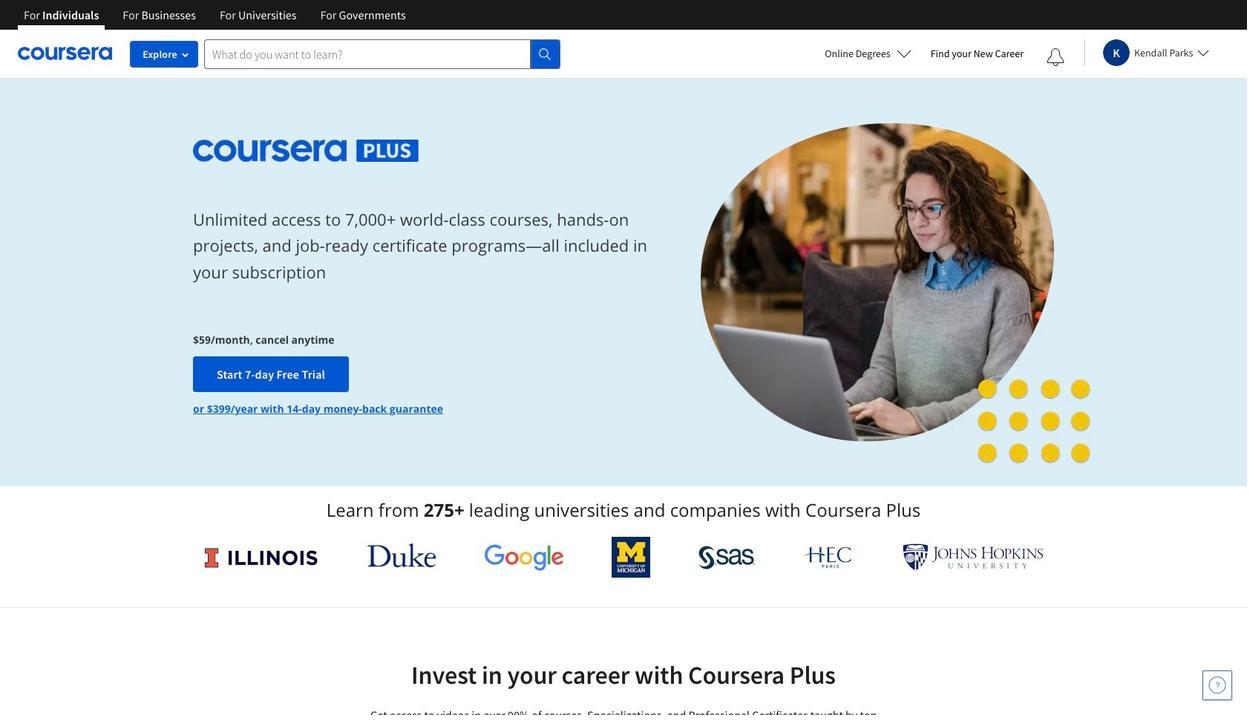 Task type: describe. For each thing, give the bounding box(es) containing it.
duke university image
[[367, 544, 436, 568]]

coursera image
[[18, 42, 112, 66]]

google image
[[484, 544, 564, 571]]

coursera plus image
[[193, 139, 419, 162]]

johns hopkins university image
[[903, 544, 1044, 571]]



Task type: vqa. For each thing, say whether or not it's contained in the screenshot.
University of Michigan image
yes



Task type: locate. For each thing, give the bounding box(es) containing it.
sas image
[[699, 546, 755, 569]]

What do you want to learn? text field
[[204, 39, 531, 69]]

hec paris image
[[803, 542, 855, 573]]

university of illinois at urbana-champaign image
[[204, 546, 319, 569]]

None search field
[[204, 39, 561, 69]]

banner navigation
[[12, 0, 418, 30]]

help center image
[[1209, 677, 1227, 695]]

university of michigan image
[[612, 537, 651, 578]]



